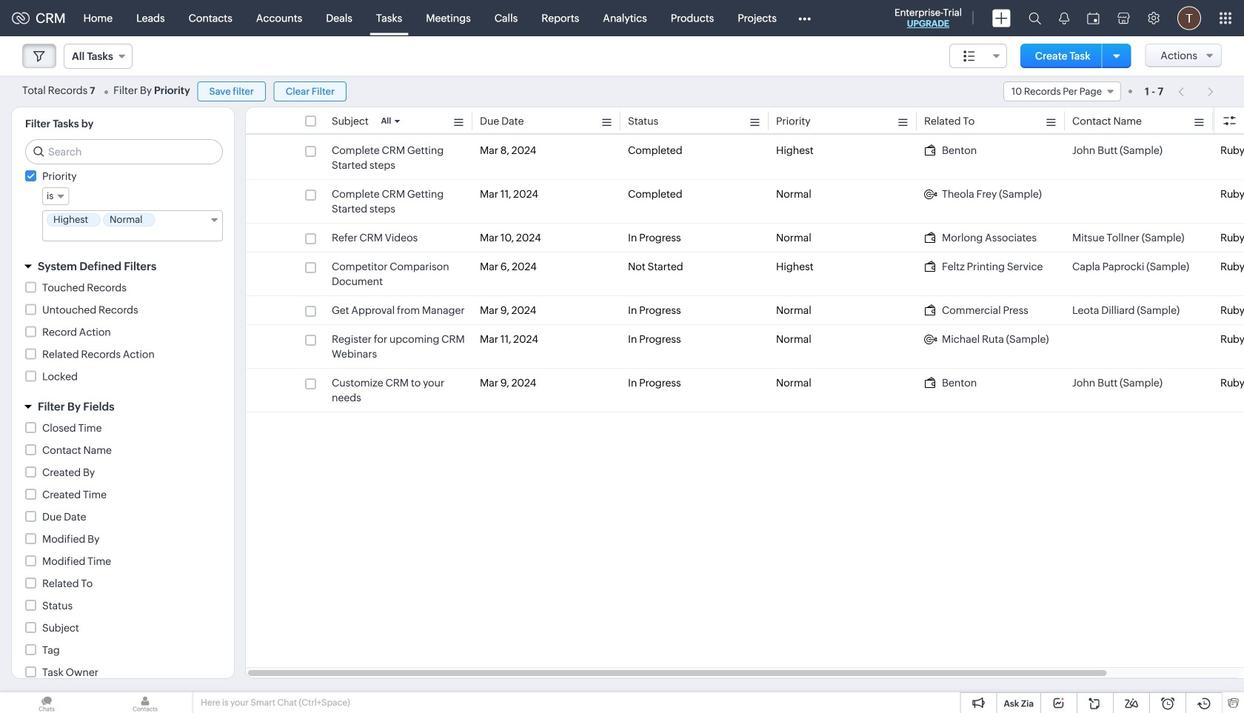 Task type: vqa. For each thing, say whether or not it's contained in the screenshot.
Set
no



Task type: locate. For each thing, give the bounding box(es) containing it.
row group
[[246, 136, 1244, 412]]

search image
[[1029, 12, 1041, 24]]

profile image
[[1177, 6, 1201, 30]]

size image
[[963, 50, 975, 63]]

chats image
[[0, 692, 93, 713]]

calendar image
[[1087, 12, 1100, 24]]

signals element
[[1050, 0, 1078, 36]]

None text field
[[47, 229, 204, 240]]

contacts image
[[98, 692, 192, 713]]

create menu image
[[992, 9, 1011, 27]]

navigation
[[1171, 81, 1222, 102]]

create menu element
[[983, 0, 1020, 36]]

none field "size"
[[949, 44, 1007, 68]]

Other Modules field
[[789, 6, 820, 30]]

None field
[[64, 44, 132, 69], [949, 44, 1007, 68], [1003, 81, 1121, 101], [42, 187, 69, 205], [42, 210, 223, 241], [64, 44, 132, 69], [1003, 81, 1121, 101], [42, 187, 69, 205], [42, 210, 223, 241]]

profile element
[[1169, 0, 1210, 36]]



Task type: describe. For each thing, give the bounding box(es) containing it.
search element
[[1020, 0, 1050, 36]]

signals image
[[1059, 12, 1069, 24]]

logo image
[[12, 12, 30, 24]]

Search text field
[[26, 140, 222, 164]]



